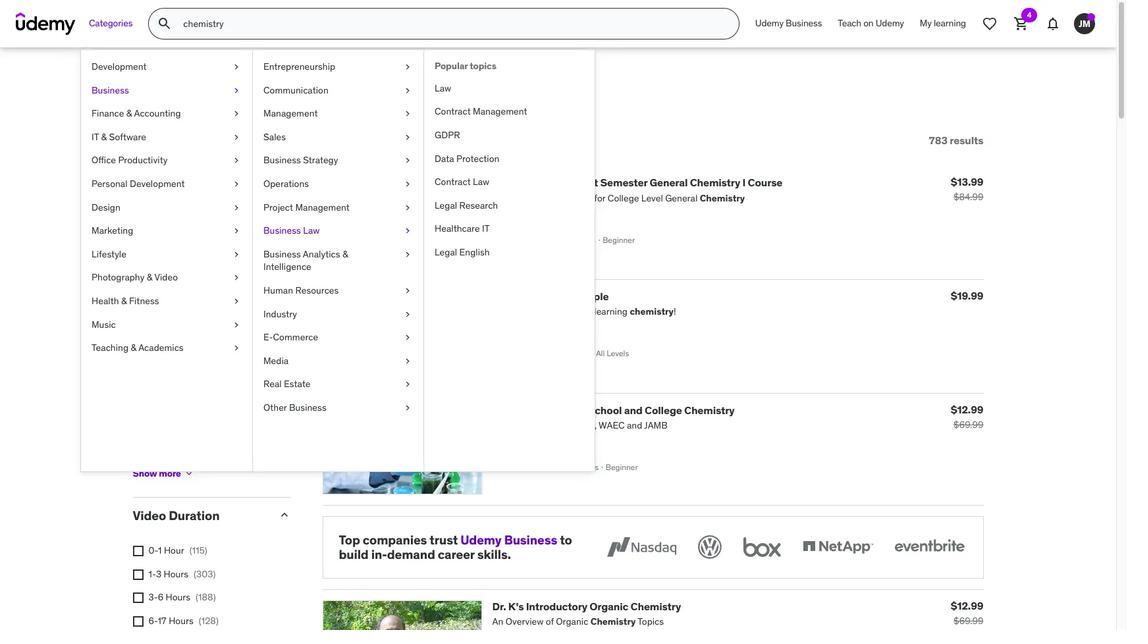 Task type: locate. For each thing, give the bounding box(es) containing it.
business law element
[[423, 50, 595, 472]]

xsmall image inside human resources link
[[402, 284, 413, 297]]

3
[[156, 568, 161, 580]]

xsmall image for communication
[[402, 84, 413, 97]]

gdpr link
[[424, 124, 595, 147]]

1 vertical spatial $69.99
[[954, 615, 984, 627]]

fitness
[[129, 295, 159, 307]]

xsmall image for management
[[402, 107, 413, 120]]

1 vertical spatial law
[[473, 176, 490, 188]]

legal up healthcare
[[435, 199, 457, 211]]

xsmall image inside the design link
[[231, 201, 242, 214]]

"chemistry"
[[280, 78, 400, 105]]

0 horizontal spatial law
[[303, 225, 320, 237]]

xsmall image inside media link
[[402, 355, 413, 368]]

xsmall image for office productivity
[[231, 154, 242, 167]]

1 vertical spatial 783
[[929, 134, 948, 147]]

contract for contract law
[[435, 176, 471, 188]]

1 contract from the top
[[435, 106, 471, 117]]

legal for legal english
[[435, 246, 457, 258]]

development inside "link"
[[92, 61, 147, 72]]

xsmall image for industry
[[402, 308, 413, 321]]

law up research
[[473, 176, 490, 188]]

hours right 6
[[166, 592, 190, 603]]

2 legal from the top
[[435, 246, 457, 258]]

udemy business link left to
[[460, 532, 557, 548]]

1 vertical spatial video
[[133, 508, 166, 524]]

xsmall image for business analytics & intelligence
[[402, 248, 413, 261]]

2 horizontal spatial law
[[473, 176, 490, 188]]

contract
[[435, 106, 471, 117], [435, 176, 471, 188]]

0 vertical spatial hours
[[164, 568, 188, 580]]

1 vertical spatial small image
[[278, 334, 291, 347]]

hours for 1-3 hours
[[164, 568, 188, 580]]

volkswagen image
[[695, 532, 724, 561]]

xsmall image inside the photography & video link
[[231, 272, 242, 284]]

1 horizontal spatial 783
[[929, 134, 948, 147]]

xsmall image inside "communication" link
[[402, 84, 413, 97]]

xsmall image for operations
[[402, 178, 413, 191]]

2 vertical spatial law
[[303, 225, 320, 237]]

notifications image
[[1045, 16, 1061, 32]]

xsmall image inside it & software "link"
[[231, 131, 242, 144]]

office
[[92, 154, 116, 166]]

1 vertical spatial development
[[130, 178, 185, 190]]

development
[[92, 61, 147, 72], [130, 178, 185, 190]]

results up $13.99
[[950, 134, 984, 147]]

law for business law
[[303, 225, 320, 237]]

results inside status
[[950, 134, 984, 147]]

research
[[459, 199, 498, 211]]

$69.99 for dr. k's introductory organic chemistry
[[954, 615, 984, 627]]

it inside it & software "link"
[[92, 131, 99, 143]]

xsmall image inside business strategy "link"
[[402, 154, 413, 167]]

demand
[[387, 547, 435, 563]]

0 vertical spatial development
[[92, 61, 147, 72]]

xsmall image for personal development
[[231, 178, 242, 191]]

783 for 783 results for "chemistry"
[[133, 78, 170, 105]]

show
[[133, 468, 157, 479]]

real estate link
[[253, 373, 423, 396]]

& right analytics
[[342, 248, 348, 260]]

xsmall image inside personal development link
[[231, 178, 242, 191]]

Search for anything text field
[[181, 13, 723, 35]]

xsmall image inside show more "button"
[[184, 468, 194, 479]]

law down popular
[[435, 82, 451, 94]]

legal down healthcare
[[435, 246, 457, 258]]

0 vertical spatial it
[[92, 131, 99, 143]]

xsmall image inside industry link
[[402, 308, 413, 321]]

0 vertical spatial $12.99
[[951, 403, 984, 416]]

high
[[563, 403, 586, 417]]

business down project
[[263, 225, 301, 237]]

2 vertical spatial hours
[[169, 615, 193, 627]]

estate
[[284, 378, 311, 390]]

hours for 3-6 hours
[[166, 592, 190, 603]]

hours right "3"
[[164, 568, 188, 580]]

xsmall image inside office productivity link
[[231, 154, 242, 167]]

xsmall image for music
[[231, 318, 242, 331]]

0 vertical spatial legal
[[435, 199, 457, 211]]

2 dr. from the top
[[492, 600, 506, 613]]

e-commerce
[[263, 331, 318, 343]]

software
[[109, 131, 146, 143]]

xsmall image inside other business link
[[402, 402, 413, 415]]

law link
[[424, 77, 595, 100]]

sales link
[[253, 126, 423, 149]]

2 contract from the top
[[435, 176, 471, 188]]

k's for introductory
[[508, 600, 524, 613]]

2 k's from the top
[[508, 600, 524, 613]]

xsmall image for business
[[231, 84, 242, 97]]

1 $69.99 from the top
[[954, 419, 984, 430]]

video up 0-
[[133, 508, 166, 524]]

xsmall image inside the operations link
[[402, 178, 413, 191]]

media
[[263, 355, 289, 367]]

1 vertical spatial results
[[950, 134, 984, 147]]

2 $69.99 from the top
[[954, 615, 984, 627]]

xsmall image for human resources
[[402, 284, 413, 297]]

legal research link
[[424, 194, 595, 218]]

box image
[[740, 532, 784, 561]]

xsmall image for lifestyle
[[231, 248, 242, 261]]

marketing
[[92, 225, 133, 237]]

2 $12.99 $69.99 from the top
[[951, 599, 984, 627]]

0 vertical spatial $69.99
[[954, 419, 984, 430]]

xsmall image inside development "link"
[[231, 61, 242, 73]]

1 vertical spatial $12.99
[[951, 599, 984, 613]]

results left for
[[175, 78, 243, 105]]

business up operations
[[263, 154, 301, 166]]

dr. for dr. k's introductory organic chemistry
[[492, 600, 506, 613]]

teaching & academics link
[[81, 337, 252, 360]]

my
[[920, 17, 932, 29]]

business inside business analytics & intelligence
[[263, 248, 301, 260]]

video down lifestyle link
[[154, 272, 178, 283]]

business up intelligence
[[263, 248, 301, 260]]

1 small image from the top
[[278, 188, 291, 201]]

dr. k's introductory organic chemistry link
[[492, 600, 681, 613]]

0 horizontal spatial results
[[175, 78, 243, 105]]

1 vertical spatial k's
[[508, 600, 524, 613]]

1 vertical spatial udemy business link
[[460, 532, 557, 548]]

& up 'fitness'
[[147, 272, 152, 283]]

chemistry right organic
[[631, 600, 681, 613]]

(188)
[[196, 592, 216, 603]]

you have alerts image
[[1087, 13, 1095, 21]]

1 vertical spatial legal
[[435, 246, 457, 258]]

contract down the data
[[435, 176, 471, 188]]

1 horizontal spatial results
[[950, 134, 984, 147]]

& right teaching
[[131, 342, 136, 354]]

xsmall image inside music "link"
[[231, 318, 242, 331]]

management down law link
[[473, 106, 527, 117]]

xsmall image inside project management link
[[402, 201, 413, 214]]

e-
[[263, 331, 273, 343]]

1 dr. from the top
[[492, 176, 506, 189]]

complete right the
[[513, 403, 560, 417]]

complete left first
[[526, 176, 574, 189]]

3 small image from the top
[[278, 509, 291, 522]]

it
[[92, 131, 99, 143], [482, 223, 490, 235]]

management for project
[[295, 201, 350, 213]]

xsmall image for other business
[[402, 402, 413, 415]]

(571)
[[236, 294, 256, 306]]

xsmall image inside real estate link
[[402, 378, 413, 391]]

management down communication
[[263, 107, 318, 119]]

xsmall image inside teaching & academics link
[[231, 342, 242, 355]]

xsmall image inside business analytics & intelligence link
[[402, 248, 413, 261]]

small image for language
[[278, 334, 291, 347]]

gdpr
[[435, 129, 460, 141]]

other business
[[263, 402, 326, 414]]

contract up gdpr
[[435, 106, 471, 117]]

operations
[[263, 178, 309, 190]]

xsmall image
[[231, 61, 242, 73], [402, 61, 413, 73], [402, 84, 413, 97], [231, 154, 242, 167], [402, 154, 413, 167], [402, 178, 413, 191], [402, 201, 413, 214], [402, 225, 413, 238], [231, 248, 242, 261], [231, 272, 242, 284], [231, 295, 242, 308], [402, 308, 413, 321], [402, 331, 413, 344], [402, 378, 413, 391], [133, 395, 143, 406], [402, 402, 413, 415], [133, 419, 143, 429], [133, 546, 143, 557], [133, 569, 143, 580], [133, 593, 143, 603], [133, 616, 143, 627]]

it down research
[[482, 223, 490, 235]]

0 vertical spatial results
[[175, 78, 243, 105]]

xsmall image inside marketing link
[[231, 225, 242, 238]]

udemy business link left the teach
[[747, 8, 830, 40]]

dr. down skills.
[[492, 600, 506, 613]]

xsmall image inside business link
[[231, 84, 242, 97]]

& right finance
[[126, 107, 132, 119]]

1 vertical spatial hours
[[166, 592, 190, 603]]

xsmall image inside entrepreneurship link
[[402, 61, 413, 73]]

video duration button
[[133, 508, 267, 524]]

hours right 17
[[169, 615, 193, 627]]

0 vertical spatial udemy business link
[[747, 8, 830, 40]]

0 vertical spatial contract
[[435, 106, 471, 117]]

0 vertical spatial law
[[435, 82, 451, 94]]

xsmall image for real estate
[[402, 378, 413, 391]]

0 vertical spatial complete
[[526, 176, 574, 189]]

chemistry left 'i'
[[690, 176, 740, 189]]

xsmall image inside management link
[[402, 107, 413, 120]]

$13.99 $84.99
[[951, 175, 984, 203]]

language
[[133, 334, 190, 349]]

business down estate
[[289, 402, 326, 414]]

operations link
[[253, 173, 423, 196]]

development down categories dropdown button
[[92, 61, 147, 72]]

on
[[863, 17, 874, 29]]

1 $12.99 from the top
[[951, 403, 984, 416]]

chemistry
[[690, 176, 740, 189], [492, 290, 543, 303], [684, 403, 735, 417], [631, 600, 681, 613]]

0 vertical spatial 783
[[133, 78, 170, 105]]

2 $12.99 from the top
[[951, 599, 984, 613]]

show more button
[[133, 461, 194, 487]]

k's up the legal research link
[[508, 176, 524, 189]]

finance & accounting link
[[81, 102, 252, 126]]

xsmall image inside the health & fitness 'link'
[[231, 295, 242, 308]]

2 vertical spatial small image
[[278, 509, 291, 522]]

healthcare it link
[[424, 218, 595, 241]]

1 vertical spatial contract
[[435, 176, 471, 188]]

1 vertical spatial it
[[482, 223, 490, 235]]

it inside healthcare it link
[[482, 223, 490, 235]]

783 inside status
[[929, 134, 948, 147]]

$12.99 for the complete high school and college chemistry
[[951, 403, 984, 416]]

0 horizontal spatial 783
[[133, 78, 170, 105]]

contract management link
[[424, 100, 595, 124]]

4
[[1027, 10, 1032, 20]]

nasdaq image
[[604, 532, 679, 561]]

1 vertical spatial dr.
[[492, 600, 506, 613]]

xsmall image
[[231, 84, 242, 97], [231, 107, 242, 120], [402, 107, 413, 120], [231, 131, 242, 144], [402, 131, 413, 144], [231, 178, 242, 191], [231, 201, 242, 214], [231, 225, 242, 238], [402, 248, 413, 261], [402, 284, 413, 297], [231, 318, 242, 331], [231, 342, 242, 355], [402, 355, 413, 368], [133, 372, 143, 382], [133, 442, 143, 453], [184, 468, 194, 479]]

(541)
[[236, 271, 255, 283]]

1 horizontal spatial it
[[482, 223, 490, 235]]

management for contract
[[473, 106, 527, 117]]

0-1 hour (115)
[[149, 545, 207, 557]]

xsmall image inside business law link
[[402, 225, 413, 238]]

1 $12.99 $69.99 from the top
[[951, 403, 984, 430]]

dr. k's complete first semester general chemistry i course
[[492, 176, 783, 189]]

personal development link
[[81, 173, 252, 196]]

& up office
[[101, 131, 107, 143]]

teach on udemy link
[[830, 8, 912, 40]]

xsmall image for project management
[[402, 201, 413, 214]]

xsmall image for marketing
[[231, 225, 242, 238]]

music
[[92, 318, 116, 330]]

introductory
[[526, 600, 587, 613]]

dr. k's introductory organic chemistry
[[492, 600, 681, 613]]

1 k's from the top
[[508, 176, 524, 189]]

health & fitness link
[[81, 290, 252, 313]]

& inside 'link'
[[121, 295, 127, 307]]

dr.
[[492, 176, 506, 189], [492, 600, 506, 613]]

0 horizontal spatial it
[[92, 131, 99, 143]]

photography & video link
[[81, 266, 252, 290]]

dr. up the legal research link
[[492, 176, 506, 189]]

wishlist image
[[982, 16, 998, 32]]

it up office
[[92, 131, 99, 143]]

& right health
[[121, 295, 127, 307]]

0 vertical spatial k's
[[508, 176, 524, 189]]

popular topics
[[435, 60, 496, 72]]

2 small image from the top
[[278, 334, 291, 347]]

xsmall image inside e-commerce link
[[402, 331, 413, 344]]

results
[[175, 78, 243, 105], [950, 134, 984, 147]]

chemistry left made
[[492, 290, 543, 303]]

simple
[[574, 290, 609, 303]]

xsmall image inside sales link
[[402, 131, 413, 144]]

k's left introductory
[[508, 600, 524, 613]]

small image
[[278, 188, 291, 201], [278, 334, 291, 347], [278, 509, 291, 522]]

management inside business law element
[[473, 106, 527, 117]]

xsmall image for e-commerce
[[402, 331, 413, 344]]

business
[[786, 17, 822, 29], [92, 84, 129, 96], [263, 154, 301, 166], [263, 225, 301, 237], [263, 248, 301, 260], [289, 402, 326, 414], [504, 532, 557, 548]]

build
[[339, 547, 369, 563]]

1 vertical spatial complete
[[513, 403, 560, 417]]

finance
[[92, 107, 124, 119]]

0 horizontal spatial udemy
[[460, 532, 502, 548]]

management down the operations link at the top left
[[295, 201, 350, 213]]

video inside the photography & video link
[[154, 272, 178, 283]]

1 vertical spatial $12.99 $69.99
[[951, 599, 984, 627]]

1 horizontal spatial udemy
[[755, 17, 784, 29]]

top companies trust udemy business
[[339, 532, 557, 548]]

hours
[[164, 568, 188, 580], [166, 592, 190, 603], [169, 615, 193, 627]]

business left the teach
[[786, 17, 822, 29]]

& for fitness
[[121, 295, 127, 307]]

& for video
[[147, 272, 152, 283]]

0 vertical spatial $12.99 $69.99
[[951, 403, 984, 430]]

skills.
[[477, 547, 511, 563]]

xsmall image for it & software
[[231, 131, 242, 144]]

development down office productivity link
[[130, 178, 185, 190]]

xsmall image for photography & video
[[231, 272, 242, 284]]

law
[[435, 82, 451, 94], [473, 176, 490, 188], [303, 225, 320, 237]]

my learning
[[920, 17, 966, 29]]

0 vertical spatial video
[[154, 272, 178, 283]]

xsmall image inside lifestyle link
[[231, 248, 242, 261]]

0 vertical spatial dr.
[[492, 176, 506, 189]]

xsmall image inside finance & accounting "link"
[[231, 107, 242, 120]]

development link
[[81, 55, 252, 79]]

1 legal from the top
[[435, 199, 457, 211]]

teaching & academics
[[92, 342, 184, 354]]

project management link
[[253, 196, 423, 219]]

submit search image
[[157, 16, 173, 32]]

0 vertical spatial small image
[[278, 188, 291, 201]]

human resources link
[[253, 279, 423, 303]]

law down project management
[[303, 225, 320, 237]]



Task type: describe. For each thing, give the bounding box(es) containing it.
teach
[[838, 17, 861, 29]]

results for 783 results
[[950, 134, 984, 147]]

accounting
[[134, 107, 181, 119]]

law for contract law
[[473, 176, 490, 188]]

1 horizontal spatial udemy business link
[[747, 8, 830, 40]]

contract law
[[435, 176, 490, 188]]

learning
[[934, 17, 966, 29]]

industry link
[[253, 303, 423, 326]]

business up finance
[[92, 84, 129, 96]]

783 results
[[929, 134, 984, 147]]

xsmall image for media
[[402, 355, 413, 368]]

english
[[459, 246, 490, 258]]

semester
[[600, 176, 647, 189]]

$84.99
[[954, 191, 984, 203]]

lifestyle link
[[81, 243, 252, 266]]

dr. k's complete first semester general chemistry i course link
[[492, 176, 783, 189]]

close filter panel (0 currently applied) image
[[141, 134, 154, 147]]

personal
[[92, 178, 127, 190]]

xsmall image for finance & accounting
[[231, 107, 242, 120]]

xsmall image for entrepreneurship
[[402, 61, 413, 73]]

xsmall image for development
[[231, 61, 242, 73]]

netapp image
[[800, 532, 876, 561]]

$13.99
[[951, 175, 984, 189]]

783 results for "chemistry"
[[133, 78, 400, 105]]

organic
[[590, 600, 628, 613]]

hour
[[164, 545, 184, 557]]

office productivity link
[[81, 149, 252, 173]]

it & software link
[[81, 126, 252, 149]]

xsmall image for show more
[[184, 468, 194, 479]]

6-
[[149, 615, 158, 627]]

real
[[263, 378, 282, 390]]

teaching
[[92, 342, 128, 354]]

teach on udemy
[[838, 17, 904, 29]]

results for 783 results for "chemistry"
[[175, 78, 243, 105]]

duration
[[169, 508, 220, 524]]

categories
[[89, 17, 133, 29]]

k's for complete
[[508, 176, 524, 189]]

783 results status
[[929, 134, 984, 147]]

small image for ratings
[[278, 188, 291, 201]]

legal for legal research
[[435, 199, 457, 211]]

$12.99 for dr. k's introductory organic chemistry
[[951, 599, 984, 613]]

$12.99 $69.99 for dr. k's introductory organic chemistry
[[951, 599, 984, 627]]

& for accounting
[[126, 107, 132, 119]]

jm
[[1079, 18, 1091, 29]]

i
[[742, 176, 746, 189]]

1-
[[149, 568, 156, 580]]

$69.99 for the complete high school and college chemistry
[[954, 419, 984, 430]]

business left to
[[504, 532, 557, 548]]

business inside "link"
[[263, 154, 301, 166]]

photography
[[92, 272, 144, 283]]

& inside business analytics & intelligence
[[342, 248, 348, 260]]

xsmall image for health & fitness
[[231, 295, 242, 308]]

health
[[92, 295, 119, 307]]

resources
[[295, 284, 339, 296]]

healthcare
[[435, 223, 480, 235]]

(303)
[[194, 568, 216, 580]]

top
[[339, 532, 360, 548]]

17
[[158, 615, 166, 627]]

contract law link
[[424, 171, 595, 194]]

& for software
[[101, 131, 107, 143]]

small image for video duration
[[278, 509, 291, 522]]

college
[[645, 403, 682, 417]]

business strategy
[[263, 154, 338, 166]]

xsmall image for business law
[[402, 225, 413, 238]]

design link
[[81, 196, 252, 219]]

(464)
[[236, 247, 258, 259]]

and
[[624, 403, 643, 417]]

eventbrite image
[[891, 532, 967, 561]]

business analytics & intelligence link
[[253, 243, 423, 279]]

xsmall image for business strategy
[[402, 154, 413, 167]]

legal research
[[435, 199, 498, 211]]

xsmall image for sales
[[402, 131, 413, 144]]

my learning link
[[912, 8, 974, 40]]

business strategy link
[[253, 149, 423, 173]]

0 horizontal spatial udemy business link
[[460, 532, 557, 548]]

analytics
[[303, 248, 340, 260]]

xsmall image for design
[[231, 201, 242, 214]]

business link
[[81, 79, 252, 102]]

personal development
[[92, 178, 185, 190]]

(272)
[[236, 224, 257, 236]]

chemistry made simple link
[[492, 290, 609, 303]]

783 for 783 results
[[929, 134, 948, 147]]

the complete high school and college chemistry link
[[492, 403, 735, 417]]

protection
[[456, 153, 499, 164]]

marketing link
[[81, 219, 252, 243]]

topics
[[470, 60, 496, 72]]

project
[[263, 201, 293, 213]]

shopping cart with 4 items image
[[1013, 16, 1029, 32]]

(115)
[[189, 545, 207, 557]]

3-6 hours (188)
[[149, 592, 216, 603]]

contract management
[[435, 106, 527, 117]]

photography & video
[[92, 272, 178, 283]]

other business link
[[253, 396, 423, 420]]

xsmall image for teaching & academics
[[231, 342, 242, 355]]

entrepreneurship
[[263, 61, 335, 72]]

$19.99
[[951, 289, 984, 302]]

legal english link
[[424, 241, 595, 264]]

2 horizontal spatial udemy
[[876, 17, 904, 29]]

1 horizontal spatial law
[[435, 82, 451, 94]]

0-
[[149, 545, 158, 557]]

course
[[748, 176, 783, 189]]

project management
[[263, 201, 350, 213]]

udemy image
[[16, 13, 76, 35]]

companies
[[363, 532, 427, 548]]

media link
[[253, 349, 423, 373]]

music link
[[81, 313, 252, 337]]

ratings
[[133, 187, 178, 203]]

in-
[[371, 547, 387, 563]]

dr. for dr. k's complete first semester general chemistry i course
[[492, 176, 506, 189]]

& for academics
[[131, 342, 136, 354]]

lifestyle
[[92, 248, 126, 260]]

e-commerce link
[[253, 326, 423, 349]]

jm link
[[1069, 8, 1100, 40]]

chemistry right college
[[684, 403, 735, 417]]

$12.99 $69.99 for the complete high school and college chemistry
[[951, 403, 984, 430]]

real estate
[[263, 378, 311, 390]]

hours for 6-17 hours
[[169, 615, 193, 627]]

commerce
[[273, 331, 318, 343]]

industry
[[263, 308, 297, 320]]

finance & accounting
[[92, 107, 181, 119]]

career
[[438, 547, 475, 563]]

contract for contract management
[[435, 106, 471, 117]]



Task type: vqa. For each thing, say whether or not it's contained in the screenshot.
the 'jm' link in the right top of the page
yes



